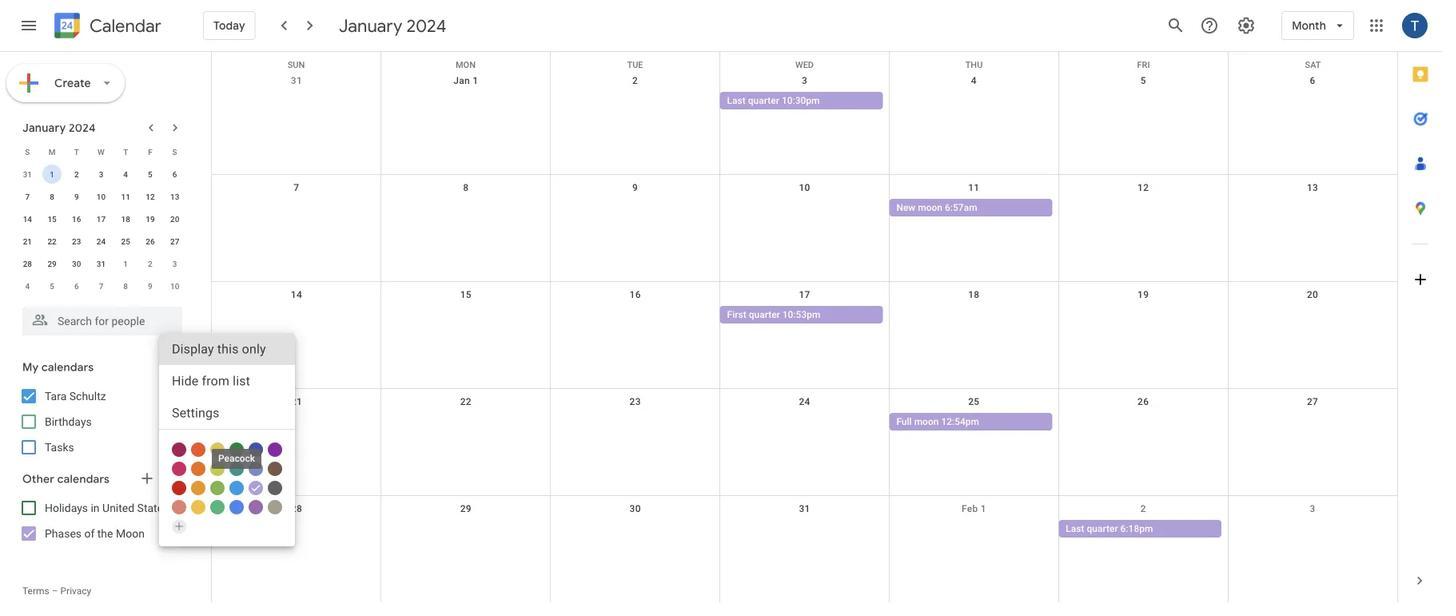 Task type: vqa. For each thing, say whether or not it's contained in the screenshot.


Task type: describe. For each thing, give the bounding box(es) containing it.
18 element
[[116, 210, 135, 229]]

february 6 element
[[67, 277, 86, 296]]

february 5 element
[[42, 277, 62, 296]]

calendars for other calendars
[[57, 473, 110, 487]]

tomato, set calendar color menu item
[[172, 481, 186, 496]]

26 inside row group
[[146, 237, 155, 246]]

1 vertical spatial 17
[[799, 289, 811, 301]]

birch, set calendar color menu item
[[268, 501, 282, 515]]

moon for new
[[918, 202, 943, 214]]

19 inside row group
[[146, 214, 155, 224]]

calendars for my calendars
[[41, 361, 94, 375]]

today button
[[203, 6, 256, 45]]

other calendars
[[22, 473, 110, 487]]

quarter for 10:30pm
[[748, 95, 780, 106]]

february 1 element
[[116, 254, 135, 273]]

feb
[[962, 504, 978, 515]]

1 vertical spatial 15
[[460, 289, 472, 301]]

m
[[49, 147, 56, 157]]

27 element
[[165, 232, 184, 251]]

1 vertical spatial 25
[[969, 397, 980, 408]]

25 element
[[116, 232, 135, 251]]

other calendars button
[[3, 467, 198, 493]]

holidays in united states
[[45, 502, 169, 515]]

amethyst, set calendar color menu item
[[249, 501, 263, 515]]

first
[[727, 309, 747, 321]]

mango, set calendar color menu item
[[191, 481, 206, 496]]

phases of the moon
[[45, 527, 145, 541]]

6 inside february 6 element
[[74, 281, 79, 291]]

1 right feb
[[981, 504, 987, 515]]

tangerine, set calendar color menu item
[[191, 443, 206, 457]]

settings menu image
[[1237, 16, 1256, 35]]

1 horizontal spatial 2024
[[407, 14, 447, 37]]

cocoa, set calendar color menu item
[[268, 462, 282, 477]]

0 vertical spatial 6
[[1310, 75, 1316, 86]]

calendar element
[[51, 10, 161, 45]]

first quarter 10:53pm
[[727, 309, 821, 321]]

10 for january 2024
[[97, 192, 106, 202]]

2 down the 26 element
[[148, 259, 153, 269]]

1 horizontal spatial 21
[[291, 397, 302, 408]]

16 inside row group
[[72, 214, 81, 224]]

1 horizontal spatial january
[[339, 14, 403, 37]]

19 element
[[141, 210, 160, 229]]

2 menu item from the top
[[159, 365, 295, 397]]

1 horizontal spatial january 2024
[[339, 14, 447, 37]]

lavender, set calendar color menu item
[[249, 462, 263, 477]]

20 element
[[165, 210, 184, 229]]

other calendars list
[[3, 496, 198, 547]]

grape, set calendar color menu item
[[268, 443, 282, 457]]

10:30pm
[[782, 95, 820, 106]]

30 element
[[67, 254, 86, 273]]

1 horizontal spatial 18
[[969, 289, 980, 301]]

12:54pm
[[942, 417, 980, 428]]

today
[[214, 18, 245, 33]]

terms
[[22, 586, 49, 597]]

5 inside "element"
[[50, 281, 54, 291]]

20 inside grid
[[170, 214, 179, 224]]

29 for feb 1
[[460, 504, 472, 515]]

15 element
[[42, 210, 62, 229]]

sat
[[1305, 60, 1321, 70]]

create
[[54, 76, 91, 90]]

february 4 element
[[18, 277, 37, 296]]

row containing sun
[[212, 52, 1398, 70]]

11 for sun
[[969, 182, 980, 194]]

1 vertical spatial 20
[[1307, 289, 1319, 301]]

first quarter 10:53pm button
[[720, 306, 883, 324]]

thu
[[966, 60, 983, 70]]

13 for sun
[[1307, 182, 1319, 194]]

states
[[137, 502, 169, 515]]

1 horizontal spatial 23
[[630, 397, 641, 408]]

2 horizontal spatial 5
[[1141, 75, 1147, 86]]

wed
[[796, 60, 814, 70]]

14 element
[[18, 210, 37, 229]]

of
[[84, 527, 95, 541]]

16 element
[[67, 210, 86, 229]]

grid containing 31
[[211, 52, 1398, 604]]

peacock
[[218, 453, 255, 465]]

full moon 12:54pm button
[[890, 413, 1053, 431]]

1 vertical spatial 24
[[799, 397, 811, 408]]

22 element
[[42, 232, 62, 251]]

f
[[148, 147, 152, 157]]

1 up february 8 element
[[123, 259, 128, 269]]

last quarter 10:30pm button
[[720, 92, 883, 110]]

1 horizontal spatial 27
[[1307, 397, 1319, 408]]

3 menu item from the top
[[159, 397, 295, 429]]

12 element
[[141, 187, 160, 206]]

12 for sun
[[1138, 182, 1149, 194]]

2 right the 1 cell at the left
[[74, 170, 79, 179]]

my calendars list
[[3, 384, 198, 461]]

10 element
[[92, 187, 111, 206]]

the
[[97, 527, 113, 541]]

add custom color menu item
[[172, 520, 186, 534]]

30 for 1
[[72, 259, 81, 269]]

1 horizontal spatial 8
[[123, 281, 128, 291]]

calendar list entry. list box
[[159, 333, 295, 430]]

1 vertical spatial 26
[[1138, 397, 1149, 408]]

united
[[102, 502, 134, 515]]

0 horizontal spatial january 2024
[[22, 121, 96, 135]]

full moon 12:54pm
[[897, 417, 980, 428]]

new moon 6:57am
[[897, 202, 978, 214]]

february 3 element
[[165, 254, 184, 273]]

1 horizontal spatial 7
[[99, 281, 103, 291]]

8 for sun
[[463, 182, 469, 194]]

29 element
[[42, 254, 62, 273]]

row containing 4
[[15, 275, 187, 297]]

10 for sun
[[799, 182, 811, 194]]

row group containing 31
[[15, 163, 187, 297]]

pistachio, set calendar color menu item
[[210, 481, 225, 496]]

24 inside row group
[[97, 237, 106, 246]]

21 element
[[18, 232, 37, 251]]

tue
[[627, 60, 643, 70]]

schultz
[[69, 390, 106, 403]]

23 element
[[67, 232, 86, 251]]



Task type: locate. For each thing, give the bounding box(es) containing it.
Search for people text field
[[32, 307, 173, 336]]

my calendars
[[22, 361, 94, 375]]

t
[[74, 147, 79, 157], [123, 147, 128, 157]]

6
[[1310, 75, 1316, 86], [173, 170, 177, 179], [74, 281, 79, 291]]

w
[[98, 147, 105, 157]]

other
[[22, 473, 54, 487]]

0 vertical spatial 24
[[97, 237, 106, 246]]

0 vertical spatial 21
[[23, 237, 32, 246]]

s up december 31 element
[[25, 147, 30, 157]]

11 inside "element"
[[121, 192, 130, 202]]

15
[[47, 214, 57, 224], [460, 289, 472, 301]]

10 inside 10 element
[[97, 192, 106, 202]]

1 horizontal spatial 24
[[799, 397, 811, 408]]

wisteria, set calendar color menu item
[[249, 481, 263, 496]]

fri
[[1138, 60, 1150, 70]]

calendars inside dropdown button
[[57, 473, 110, 487]]

6 down 30 element
[[74, 281, 79, 291]]

quarter left 6:18pm
[[1087, 524, 1118, 535]]

4 up 11 "element"
[[123, 170, 128, 179]]

1 horizontal spatial 5
[[148, 170, 153, 179]]

cell
[[381, 92, 551, 111], [551, 92, 720, 111], [890, 92, 1059, 111], [1059, 92, 1228, 111], [1228, 92, 1398, 111], [551, 199, 720, 218], [720, 199, 890, 218], [1059, 199, 1228, 218], [1228, 199, 1398, 218], [212, 306, 381, 325], [551, 306, 720, 325], [890, 306, 1059, 325], [1059, 306, 1228, 325], [1228, 306, 1398, 325], [212, 413, 381, 433], [551, 413, 720, 433], [720, 413, 890, 433], [1228, 413, 1398, 433], [212, 521, 381, 540], [381, 521, 551, 540], [720, 521, 890, 540], [890, 521, 1059, 540], [1228, 521, 1398, 540]]

28 element
[[18, 254, 37, 273]]

25 inside row group
[[121, 237, 130, 246]]

0 horizontal spatial 7
[[25, 192, 30, 202]]

avocado, set calendar color menu item
[[210, 462, 225, 477]]

6 up the 13 element
[[173, 170, 177, 179]]

1 horizontal spatial 10
[[170, 281, 179, 291]]

jan
[[454, 75, 470, 86]]

12 inside row group
[[146, 192, 155, 202]]

10 inside february 10 'element'
[[170, 281, 179, 291]]

terms – privacy
[[22, 586, 91, 597]]

0 horizontal spatial 19
[[146, 214, 155, 224]]

1 vertical spatial calendars
[[57, 473, 110, 487]]

4
[[971, 75, 977, 86], [123, 170, 128, 179], [25, 281, 30, 291]]

february 10 element
[[165, 277, 184, 296]]

calendars up in
[[57, 473, 110, 487]]

0 horizontal spatial t
[[74, 147, 79, 157]]

17 down 10 element on the left of the page
[[97, 214, 106, 224]]

2 vertical spatial 5
[[50, 281, 54, 291]]

25 up full moon 12:54pm button
[[969, 397, 980, 408]]

5 down fri
[[1141, 75, 1147, 86]]

29 inside row group
[[47, 259, 57, 269]]

moon right full
[[915, 417, 939, 428]]

0 horizontal spatial 11
[[121, 192, 130, 202]]

26 element
[[141, 232, 160, 251]]

0 vertical spatial january 2024
[[339, 14, 447, 37]]

0 vertical spatial 5
[[1141, 75, 1147, 86]]

0 horizontal spatial 27
[[170, 237, 179, 246]]

2 horizontal spatial 10
[[799, 182, 811, 194]]

1 vertical spatial 18
[[969, 289, 980, 301]]

moon
[[116, 527, 145, 541]]

tara
[[45, 390, 67, 403]]

2 vertical spatial 4
[[25, 281, 30, 291]]

18 inside 'element'
[[121, 214, 130, 224]]

0 vertical spatial 15
[[47, 214, 57, 224]]

quarter for 6:18pm
[[1087, 524, 1118, 535]]

1 cell
[[40, 163, 64, 186]]

28 right birch, set calendar color menu item
[[291, 504, 302, 515]]

0 horizontal spatial 21
[[23, 237, 32, 246]]

december 31 element
[[18, 165, 37, 184]]

0 vertical spatial quarter
[[748, 95, 780, 106]]

28
[[23, 259, 32, 269], [291, 504, 302, 515]]

1 vertical spatial 19
[[1138, 289, 1149, 301]]

full
[[897, 417, 912, 428]]

0 horizontal spatial january
[[22, 121, 66, 135]]

last quarter 10:30pm
[[727, 95, 820, 106]]

0 vertical spatial 20
[[170, 214, 179, 224]]

5 up 12 element
[[148, 170, 153, 179]]

row containing s
[[15, 141, 187, 163]]

28 down the 21 element
[[23, 259, 32, 269]]

february 2 element
[[141, 254, 160, 273]]

0 horizontal spatial 4
[[25, 281, 30, 291]]

1 horizontal spatial last
[[1066, 524, 1085, 535]]

8 for january 2024
[[50, 192, 54, 202]]

last inside last quarter 6:18pm button
[[1066, 524, 1085, 535]]

february 9 element
[[141, 277, 160, 296]]

1 vertical spatial 5
[[148, 170, 153, 179]]

t left the w
[[74, 147, 79, 157]]

basil, set calendar color menu item
[[230, 443, 244, 457]]

9 for january 2024
[[74, 192, 79, 202]]

2024
[[407, 14, 447, 37], [69, 121, 96, 135]]

27 inside row group
[[170, 237, 179, 246]]

0 horizontal spatial 25
[[121, 237, 130, 246]]

0 horizontal spatial 8
[[50, 192, 54, 202]]

29
[[47, 259, 57, 269], [460, 504, 472, 515]]

1 vertical spatial january
[[22, 121, 66, 135]]

27
[[170, 237, 179, 246], [1307, 397, 1319, 408]]

last for last quarter 10:30pm
[[727, 95, 746, 106]]

28 for feb 1
[[291, 504, 302, 515]]

1 vertical spatial quarter
[[749, 309, 780, 321]]

7 for january 2024
[[25, 192, 30, 202]]

calendars
[[41, 361, 94, 375], [57, 473, 110, 487]]

1 down m
[[50, 170, 54, 179]]

peacock, set calendar color menu item
[[230, 481, 244, 496]]

10:53pm
[[783, 309, 821, 321]]

30 for feb 1
[[630, 504, 641, 515]]

13 for january 2024
[[170, 192, 179, 202]]

last quarter 6:18pm button
[[1059, 521, 1222, 538]]

1 vertical spatial 27
[[1307, 397, 1319, 408]]

13 inside row group
[[170, 192, 179, 202]]

1 horizontal spatial 26
[[1138, 397, 1149, 408]]

7 for sun
[[294, 182, 299, 194]]

1 horizontal spatial t
[[123, 147, 128, 157]]

0 horizontal spatial 10
[[97, 192, 106, 202]]

21
[[23, 237, 32, 246], [291, 397, 302, 408]]

31
[[291, 75, 302, 86], [23, 170, 32, 179], [97, 259, 106, 269], [799, 504, 811, 515]]

last inside last quarter 10:30pm button
[[727, 95, 746, 106]]

last left 10:30pm at the right top of the page
[[727, 95, 746, 106]]

1 horizontal spatial 15
[[460, 289, 472, 301]]

t left f
[[123, 147, 128, 157]]

moon right new
[[918, 202, 943, 214]]

17 inside the january 2024 grid
[[97, 214, 106, 224]]

january
[[339, 14, 403, 37], [22, 121, 66, 135]]

7
[[294, 182, 299, 194], [25, 192, 30, 202], [99, 281, 103, 291]]

0 vertical spatial moon
[[918, 202, 943, 214]]

2 up last quarter 6:18pm button
[[1141, 504, 1147, 515]]

1 vertical spatial 23
[[630, 397, 641, 408]]

1 right jan
[[473, 75, 478, 86]]

in
[[91, 502, 100, 515]]

1 vertical spatial 21
[[291, 397, 302, 408]]

0 horizontal spatial s
[[25, 147, 30, 157]]

1 horizontal spatial 11
[[969, 182, 980, 194]]

2 horizontal spatial 6
[[1310, 75, 1316, 86]]

0 vertical spatial 23
[[72, 237, 81, 246]]

4 down '28' element
[[25, 281, 30, 291]]

0 horizontal spatial 30
[[72, 259, 81, 269]]

1 vertical spatial 22
[[460, 397, 472, 408]]

radicchio, set calendar color menu item
[[172, 443, 186, 457]]

5 down the 29 element
[[50, 281, 54, 291]]

28 inside row group
[[23, 259, 32, 269]]

1 horizontal spatial 4
[[123, 170, 128, 179]]

11 up 18 'element'
[[121, 192, 130, 202]]

1 inside cell
[[50, 170, 54, 179]]

row group
[[15, 163, 187, 297]]

–
[[52, 586, 58, 597]]

february 7 element
[[92, 277, 111, 296]]

23 inside row group
[[72, 237, 81, 246]]

1 menu item from the top
[[159, 333, 295, 365]]

eucalyptus, set calendar color menu item
[[230, 462, 244, 477]]

11
[[969, 182, 980, 194], [121, 192, 130, 202]]

mon
[[456, 60, 476, 70]]

23
[[72, 237, 81, 246], [630, 397, 641, 408]]

0 vertical spatial 17
[[97, 214, 106, 224]]

19
[[146, 214, 155, 224], [1138, 289, 1149, 301]]

quarter inside button
[[1087, 524, 1118, 535]]

6:18pm
[[1121, 524, 1153, 535]]

quarter inside "button"
[[749, 309, 780, 321]]

row
[[212, 52, 1398, 70], [212, 68, 1398, 175], [15, 141, 187, 163], [15, 163, 187, 186], [212, 175, 1398, 282], [15, 186, 187, 208], [15, 208, 187, 230], [15, 230, 187, 253], [15, 253, 187, 275], [15, 275, 187, 297], [212, 282, 1398, 389], [212, 389, 1398, 497], [212, 497, 1398, 604]]

11 up new moon 6:57am button
[[969, 182, 980, 194]]

2 down tue
[[633, 75, 638, 86]]

9 for sun
[[633, 182, 638, 194]]

quarter
[[748, 95, 780, 106], [749, 309, 780, 321], [1087, 524, 1118, 535]]

january 2024 grid
[[15, 141, 187, 297]]

1 t from the left
[[74, 147, 79, 157]]

birthdays
[[45, 415, 92, 429]]

sun
[[288, 60, 305, 70]]

cherry blossom, set calendar color menu item
[[172, 462, 186, 477]]

30
[[72, 259, 81, 269], [630, 504, 641, 515]]

1 horizontal spatial s
[[172, 147, 177, 157]]

0 vertical spatial january
[[339, 14, 403, 37]]

0 vertical spatial 16
[[72, 214, 81, 224]]

5
[[1141, 75, 1147, 86], [148, 170, 153, 179], [50, 281, 54, 291]]

february 8 element
[[116, 277, 135, 296]]

calendar
[[90, 15, 161, 37]]

my calendars button
[[3, 355, 198, 381]]

0 vertical spatial last
[[727, 95, 746, 106]]

graphite, set calendar color menu item
[[268, 481, 282, 496]]

s
[[25, 147, 30, 157], [172, 147, 177, 157]]

holidays
[[45, 502, 88, 515]]

1 vertical spatial 16
[[630, 289, 641, 301]]

11 element
[[116, 187, 135, 206]]

2
[[633, 75, 638, 86], [74, 170, 79, 179], [148, 259, 153, 269], [1141, 504, 1147, 515]]

phases
[[45, 527, 82, 541]]

2 s from the left
[[172, 147, 177, 157]]

last for last quarter 6:18pm
[[1066, 524, 1085, 535]]

22
[[47, 237, 57, 246], [460, 397, 472, 408]]

31 element
[[92, 254, 111, 273]]

9 inside february 9 element
[[148, 281, 153, 291]]

14
[[23, 214, 32, 224], [291, 289, 302, 301]]

20
[[170, 214, 179, 224], [1307, 289, 1319, 301]]

privacy
[[60, 586, 91, 597]]

0 horizontal spatial 15
[[47, 214, 57, 224]]

new
[[897, 202, 916, 214]]

1 vertical spatial last
[[1066, 524, 1085, 535]]

my
[[22, 361, 39, 375]]

0 horizontal spatial 22
[[47, 237, 57, 246]]

22 inside row group
[[47, 237, 57, 246]]

2 horizontal spatial 4
[[971, 75, 977, 86]]

0 vertical spatial 4
[[971, 75, 977, 86]]

new moon 6:57am button
[[890, 199, 1053, 217]]

1 vertical spatial january 2024
[[22, 121, 96, 135]]

2 vertical spatial quarter
[[1087, 524, 1118, 535]]

0 vertical spatial 28
[[23, 259, 32, 269]]

21 inside the january 2024 grid
[[23, 237, 32, 246]]

1 s from the left
[[25, 147, 30, 157]]

2 horizontal spatial 9
[[633, 182, 638, 194]]

8
[[463, 182, 469, 194], [50, 192, 54, 202], [123, 281, 128, 291]]

1 horizontal spatial 17
[[799, 289, 811, 301]]

30 inside the january 2024 grid
[[72, 259, 81, 269]]

6 down sat
[[1310, 75, 1316, 86]]

0 vertical spatial 22
[[47, 237, 57, 246]]

0 vertical spatial 2024
[[407, 14, 447, 37]]

quarter left 10:30pm at the right top of the page
[[748, 95, 780, 106]]

flamingo, set calendar color menu item
[[172, 501, 186, 515]]

11 for january 2024
[[121, 192, 130, 202]]

quarter inside button
[[748, 95, 780, 106]]

1 horizontal spatial 9
[[148, 281, 153, 291]]

2 t from the left
[[123, 147, 128, 157]]

14 inside 'element'
[[23, 214, 32, 224]]

last left 6:18pm
[[1066, 524, 1085, 535]]

4 inside 'row'
[[25, 281, 30, 291]]

0 horizontal spatial 24
[[97, 237, 106, 246]]

s right f
[[172, 147, 177, 157]]

tara schultz
[[45, 390, 106, 403]]

2 horizontal spatial 8
[[463, 182, 469, 194]]

0 horizontal spatial 5
[[50, 281, 54, 291]]

1 horizontal spatial 29
[[460, 504, 472, 515]]

1 horizontal spatial 22
[[460, 397, 472, 408]]

quarter right "first"
[[749, 309, 780, 321]]

month button
[[1282, 6, 1355, 45]]

month
[[1292, 18, 1327, 33]]

17 element
[[92, 210, 111, 229]]

None search field
[[0, 301, 198, 336]]

privacy link
[[60, 586, 91, 597]]

calendars inside 'dropdown button'
[[41, 361, 94, 375]]

3
[[802, 75, 808, 86], [99, 170, 103, 179], [173, 259, 177, 269], [1310, 504, 1316, 515]]

quarter for 10:53pm
[[749, 309, 780, 321]]

15 inside the january 2024 grid
[[47, 214, 57, 224]]

18
[[121, 214, 130, 224], [969, 289, 980, 301]]

menu item
[[159, 333, 295, 365], [159, 365, 295, 397], [159, 397, 295, 429]]

0 vertical spatial 29
[[47, 259, 57, 269]]

13 element
[[165, 187, 184, 206]]

0 horizontal spatial 26
[[146, 237, 155, 246]]

1 horizontal spatial 13
[[1307, 182, 1319, 194]]

1 horizontal spatial 19
[[1138, 289, 1149, 301]]

last quarter 6:18pm
[[1066, 524, 1153, 535]]

17 up 10:53pm
[[799, 289, 811, 301]]

0 horizontal spatial 18
[[121, 214, 130, 224]]

1 vertical spatial moon
[[915, 417, 939, 428]]

28 for 1
[[23, 259, 32, 269]]

add other calendars image
[[139, 471, 155, 487]]

calendar list entry. element
[[159, 333, 295, 547]]

main drawer image
[[19, 16, 38, 35]]

12
[[1138, 182, 1149, 194], [146, 192, 155, 202]]

tasks
[[45, 441, 74, 454]]

0 horizontal spatial 9
[[74, 192, 79, 202]]

jan 1
[[454, 75, 478, 86]]

6:57am
[[945, 202, 978, 214]]

calendars up tara schultz
[[41, 361, 94, 375]]

1 vertical spatial 4
[[123, 170, 128, 179]]

calendar heading
[[86, 15, 161, 37]]

16
[[72, 214, 81, 224], [630, 289, 641, 301]]

1 horizontal spatial 30
[[630, 504, 641, 515]]

13
[[1307, 182, 1319, 194], [170, 192, 179, 202]]

blueberry, set calendar color menu item
[[249, 443, 263, 457]]

sage, set calendar color menu item
[[210, 501, 225, 515]]

1 horizontal spatial 20
[[1307, 289, 1319, 301]]

1 vertical spatial 2024
[[69, 121, 96, 135]]

1 horizontal spatial 6
[[173, 170, 177, 179]]

24 element
[[92, 232, 111, 251]]

banana, set calendar color menu item
[[191, 501, 206, 515]]

1 vertical spatial 28
[[291, 504, 302, 515]]

4 down thu
[[971, 75, 977, 86]]

moon for full
[[915, 417, 939, 428]]

26
[[146, 237, 155, 246], [1138, 397, 1149, 408]]

9
[[633, 182, 638, 194], [74, 192, 79, 202], [148, 281, 153, 291]]

feb 1
[[962, 504, 987, 515]]

0 horizontal spatial 20
[[170, 214, 179, 224]]

tab list
[[1399, 52, 1443, 559]]

12 for january 2024
[[146, 192, 155, 202]]

citron, set calendar color menu item
[[210, 443, 225, 457]]

0 vertical spatial 18
[[121, 214, 130, 224]]

grid
[[211, 52, 1398, 604]]

1 horizontal spatial 16
[[630, 289, 641, 301]]

1
[[473, 75, 478, 86], [50, 170, 54, 179], [123, 259, 128, 269], [981, 504, 987, 515]]

25 down 18 'element'
[[121, 237, 130, 246]]

pumpkin, set calendar color menu item
[[191, 462, 206, 477]]

create button
[[6, 64, 125, 102]]

january 2024
[[339, 14, 447, 37], [22, 121, 96, 135]]

terms link
[[22, 586, 49, 597]]

29 for 1
[[47, 259, 57, 269]]

1 vertical spatial 14
[[291, 289, 302, 301]]

cobalt, set calendar color menu item
[[230, 501, 244, 515]]

10
[[799, 182, 811, 194], [97, 192, 106, 202], [170, 281, 179, 291]]

17
[[97, 214, 106, 224], [799, 289, 811, 301]]

0 vertical spatial 14
[[23, 214, 32, 224]]

25
[[121, 237, 130, 246], [969, 397, 980, 408]]



